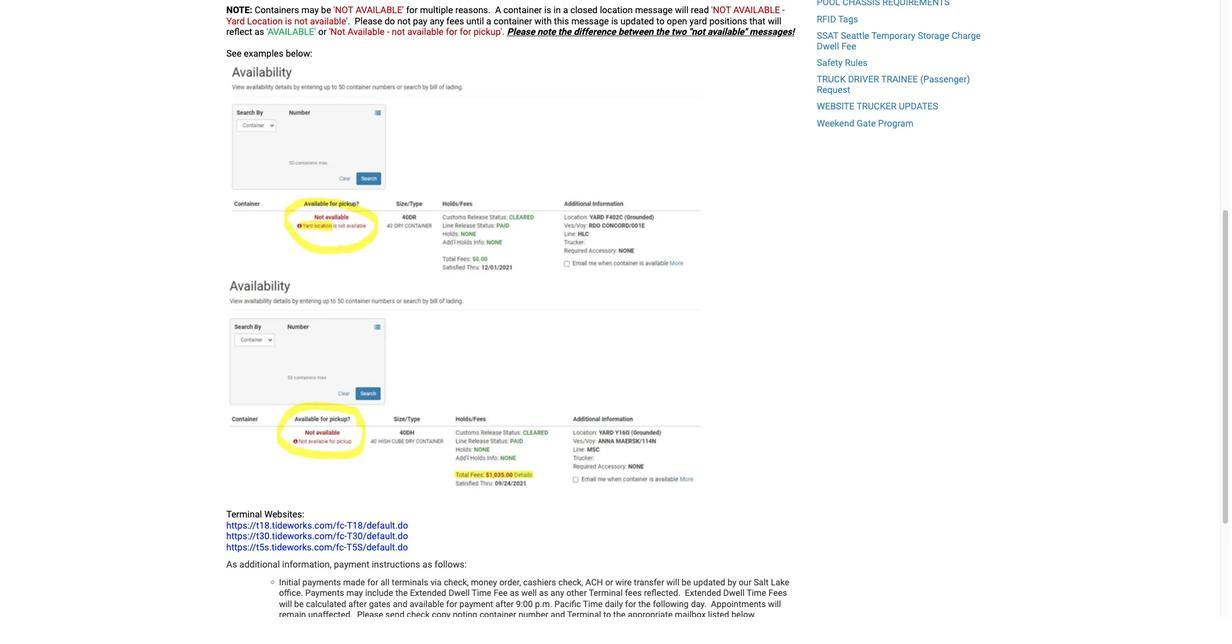Task type: vqa. For each thing, say whether or not it's contained in the screenshot.
rightmost a
yes



Task type: locate. For each thing, give the bounding box(es) containing it.
terminal inside terminal websites: https://t18.tideworks.com/fc-t18/default.do https://t30.tideworks.com/fc-t30/default.do https://t5s.tideworks.com/fc-t5s/default.do as additional information, payment instructions as follows:
[[226, 509, 262, 520]]

- up messages!
[[783, 5, 785, 16]]

between
[[619, 27, 654, 38]]

0 vertical spatial updated
[[621, 16, 654, 27]]

follows:
[[435, 559, 467, 570]]

message up between
[[635, 5, 673, 16]]

2 check, from the left
[[559, 577, 584, 588]]

0 horizontal spatial and
[[393, 599, 408, 609]]

1 after from the left
[[349, 599, 367, 609]]

may down the made
[[347, 588, 363, 599]]

salt
[[754, 577, 769, 588]]

dwell inside rfid tags ssat seattle temporary storage charge dwell fee safety rules truck driver trainee (passenger) request website trucker updates weekend gate program
[[817, 41, 840, 52]]

location
[[247, 16, 283, 27]]

available down multiple
[[408, 27, 444, 38]]

1 horizontal spatial payment
[[460, 599, 494, 609]]

1 vertical spatial any
[[551, 588, 565, 599]]

extended up mailbox
[[685, 588, 722, 599]]

additional
[[240, 559, 280, 570]]

messages!
[[750, 27, 795, 38]]

terminal
[[226, 509, 262, 520], [589, 588, 623, 599], [567, 610, 602, 617]]

will right that on the top of page
[[768, 16, 782, 27]]

'not inside 'not available - yard location is not available'
[[712, 5, 731, 16]]

as up 'via'
[[423, 559, 433, 570]]

0 horizontal spatial is
[[285, 16, 292, 27]]

the right note
[[558, 27, 572, 38]]

1 vertical spatial to
[[604, 610, 612, 617]]

0 vertical spatial fee
[[842, 41, 857, 52]]

payment up noting
[[460, 599, 494, 609]]

1 horizontal spatial fees
[[625, 588, 642, 599]]

updated inside .  please do not pay any fees until a container with this message is updated to open yard positions that will reflect as
[[621, 16, 654, 27]]

1 horizontal spatial any
[[551, 588, 565, 599]]

a right until
[[487, 16, 492, 27]]

a
[[563, 5, 568, 16], [487, 16, 492, 27]]

fee down the "order,"
[[494, 588, 508, 599]]

time down other
[[583, 599, 603, 609]]

0 horizontal spatial -
[[387, 27, 390, 38]]

message right this
[[572, 16, 609, 27]]

the down the terminals on the left bottom of the page
[[396, 588, 408, 599]]

'not available - yard location is not available'
[[226, 5, 785, 27]]

is
[[545, 5, 552, 16], [285, 16, 292, 27], [612, 16, 619, 27]]

check, up other
[[559, 577, 584, 588]]

cashiers
[[524, 577, 557, 588]]

to left open
[[657, 16, 665, 27]]

2 horizontal spatial dwell
[[817, 41, 840, 52]]

fees inside .  please do not pay any fees until a container with this message is updated to open yard positions that will reflect as
[[447, 16, 464, 27]]

yard
[[690, 16, 708, 27]]

updates
[[899, 101, 939, 112]]

fees left until
[[447, 16, 464, 27]]

gate
[[857, 118, 876, 129]]

dwell up safety
[[817, 41, 840, 52]]

made
[[343, 577, 365, 588]]

payment up the made
[[334, 559, 370, 570]]

is inside 'not available - yard location is not available'
[[285, 16, 292, 27]]

available inside payments may include the extended dwell time fee as well as any other terminal fees reflected.  extended dwell time fees will be calculated after gates and available for payment after 9:00 p.m. pacific time daily for the following day.  appointments will remain unaffected.  please send check copy noting container number and terminal to the appropriate mailbox listed belo
[[410, 599, 444, 609]]

for right daily
[[626, 599, 637, 609]]

container inside payments may include the extended dwell time fee as well as any other terminal fees reflected.  extended dwell time fees will be calculated after gates and available for payment after 9:00 p.m. pacific time daily for the following day.  appointments will remain unaffected.  please send check copy noting container number and terminal to the appropriate mailbox listed belo
[[480, 610, 517, 617]]

0 horizontal spatial 'not
[[334, 5, 354, 16]]

1 horizontal spatial fee
[[842, 41, 857, 52]]

be up 'not
[[321, 5, 331, 16]]

message inside .  please do not pay any fees until a container with this message is updated to open yard positions that will reflect as
[[572, 16, 609, 27]]

1 vertical spatial available
[[410, 599, 444, 609]]

'not
[[334, 5, 354, 16], [712, 5, 731, 16]]

be inside ayments made for all terminals via check, money order, cashiers check, ach or wire transfer will be updated by our salt lake office.
[[682, 577, 692, 588]]

available up check
[[410, 599, 444, 609]]

fee
[[842, 41, 857, 52], [494, 588, 508, 599]]

updated left by
[[694, 577, 726, 588]]

check, down follows:
[[444, 577, 469, 588]]

lake
[[771, 577, 790, 588]]

website trucker updates link
[[817, 101, 939, 112]]

rfid tags link
[[817, 14, 859, 25]]

https://t18.tideworks.com/fc-t18/default.do link
[[226, 520, 408, 531]]

'not right read at the right top
[[712, 5, 731, 16]]

initial p
[[279, 577, 308, 588]]

1 horizontal spatial to
[[657, 16, 665, 27]]

0 horizontal spatial a
[[487, 16, 492, 27]]

2 horizontal spatial is
[[612, 16, 619, 27]]

0 horizontal spatial be
[[294, 599, 304, 609]]

0 vertical spatial fees
[[447, 16, 464, 27]]

0 horizontal spatial fees
[[447, 16, 464, 27]]

not left available'
[[294, 16, 308, 27]]

include
[[365, 588, 394, 599]]

1 horizontal spatial updated
[[694, 577, 726, 588]]

1 horizontal spatial may
[[347, 588, 363, 599]]

after left the 9:00
[[496, 599, 514, 609]]

or
[[318, 27, 327, 38], [606, 577, 614, 588]]

fees inside payments may include the extended dwell time fee as well as any other terminal fees reflected.  extended dwell time fees will be calculated after gates and available for payment after 9:00 p.m. pacific time daily for the following day.  appointments will remain unaffected.  please send check copy noting container number and terminal to the appropriate mailbox listed belo
[[625, 588, 642, 599]]

0 horizontal spatial any
[[430, 16, 444, 27]]

temporary
[[872, 31, 916, 42]]

please left do
[[355, 16, 382, 27]]

1 vertical spatial or
[[606, 577, 614, 588]]

container inside .  please do not pay any fees until a container with this message is updated to open yard positions that will reflect as
[[494, 16, 532, 27]]

.  please do not pay any fees until a container with this message is updated to open yard positions that will reflect as
[[226, 16, 782, 38]]

time down 'money'
[[472, 588, 492, 599]]

0 vertical spatial any
[[430, 16, 444, 27]]

is right location
[[285, 16, 292, 27]]

0 vertical spatial -
[[783, 5, 785, 16]]

0 horizontal spatial message
[[572, 16, 609, 27]]

terminal up daily
[[589, 588, 623, 599]]

2 after from the left
[[496, 599, 514, 609]]

https://t5s.tideworks.com/fc-t5s/default.do link
[[226, 542, 408, 553]]

2 vertical spatial be
[[294, 599, 304, 609]]

a
[[495, 5, 501, 16]]

please down gates
[[357, 610, 384, 617]]

be up following
[[682, 577, 692, 588]]

as
[[255, 27, 264, 38], [423, 559, 433, 570], [510, 588, 519, 599], [539, 588, 549, 599]]

closed
[[571, 5, 598, 16]]

order,
[[500, 577, 521, 588]]

fees down wire
[[625, 588, 642, 599]]

be up remain
[[294, 599, 304, 609]]

0 horizontal spatial to
[[604, 610, 612, 617]]

examples
[[244, 48, 284, 59]]

https://t30.tideworks.com/fc-
[[226, 531, 347, 542]]

1 horizontal spatial a
[[563, 5, 568, 16]]

truck driver trainee (passenger) request link
[[817, 74, 971, 95]]

1 horizontal spatial is
[[545, 5, 552, 16]]

gates
[[369, 599, 391, 609]]

not right do
[[398, 16, 411, 27]]

ssat
[[817, 31, 839, 42]]

1 vertical spatial and
[[551, 610, 565, 617]]

2 horizontal spatial be
[[682, 577, 692, 588]]

1 vertical spatial be
[[682, 577, 692, 588]]

ayments
[[308, 577, 341, 588]]

updated left open
[[621, 16, 654, 27]]

any inside .  please do not pay any fees until a container with this message is updated to open yard positions that will reflect as
[[430, 16, 444, 27]]

will up following
[[667, 577, 680, 588]]

0 horizontal spatial extended
[[410, 588, 447, 599]]

terminal left websites:
[[226, 509, 262, 520]]

'not
[[329, 27, 346, 38]]

0 vertical spatial payment
[[334, 559, 370, 570]]

read
[[691, 5, 709, 16]]

1 vertical spatial fees
[[625, 588, 642, 599]]

1 vertical spatial updated
[[694, 577, 726, 588]]

as right the reflect in the left of the page
[[255, 27, 264, 38]]

2 'not from the left
[[712, 5, 731, 16]]

or left wire
[[606, 577, 614, 588]]

0 horizontal spatial may
[[302, 5, 319, 16]]

2 horizontal spatial time
[[747, 588, 767, 599]]

1 horizontal spatial check,
[[559, 577, 584, 588]]

1 vertical spatial fee
[[494, 588, 508, 599]]

1 'not from the left
[[334, 5, 354, 16]]

terminal down pacific
[[567, 610, 602, 617]]

dwell
[[817, 41, 840, 52], [449, 588, 470, 599], [724, 588, 745, 599]]

0 horizontal spatial dwell
[[449, 588, 470, 599]]

dwell up noting
[[449, 588, 470, 599]]

reflect
[[226, 27, 252, 38]]

terminal websites: https://t18.tideworks.com/fc-t18/default.do https://t30.tideworks.com/fc-t30/default.do https://t5s.tideworks.com/fc-t5s/default.do as additional information, payment instructions as follows:
[[226, 509, 467, 570]]

message for location
[[635, 5, 673, 16]]

mailbox
[[675, 610, 706, 617]]

a right in
[[563, 5, 568, 16]]

'not up 'not
[[334, 5, 354, 16]]

0 horizontal spatial updated
[[621, 16, 654, 27]]

check,
[[444, 577, 469, 588], [559, 577, 584, 588]]

0 vertical spatial to
[[657, 16, 665, 27]]

payment
[[334, 559, 370, 570], [460, 599, 494, 609]]

not inside 'not available - yard location is not available'
[[294, 16, 308, 27]]

1 horizontal spatial 'not
[[712, 5, 731, 16]]

for
[[406, 5, 418, 16], [446, 27, 458, 38], [460, 27, 472, 38], [368, 577, 379, 588], [447, 599, 458, 609], [626, 599, 637, 609]]

may up 'available'
[[302, 5, 319, 16]]

for left all
[[368, 577, 379, 588]]

1 vertical spatial may
[[347, 588, 363, 599]]

0 horizontal spatial payment
[[334, 559, 370, 570]]

https://t18.tideworks.com/fc-
[[226, 520, 347, 531]]

extended down 'via'
[[410, 588, 447, 599]]

fee up the safety rules link
[[842, 41, 857, 52]]

and down pacific
[[551, 610, 565, 617]]

yard
[[226, 16, 245, 27]]

is left in
[[545, 5, 552, 16]]

1 horizontal spatial -
[[783, 5, 785, 16]]

1 horizontal spatial or
[[606, 577, 614, 588]]

will down fees
[[769, 599, 782, 609]]

ssat seattle temporary storage charge dwell fee link
[[817, 31, 981, 52]]

and
[[393, 599, 408, 609], [551, 610, 565, 617]]

rfid
[[817, 14, 837, 25]]

to down daily
[[604, 610, 612, 617]]

after down the made
[[349, 599, 367, 609]]

and up send
[[393, 599, 408, 609]]

as down the "order,"
[[510, 588, 519, 599]]

available
[[734, 5, 780, 16]]

0 horizontal spatial fee
[[494, 588, 508, 599]]

updated
[[621, 16, 654, 27], [694, 577, 726, 588]]

1 horizontal spatial message
[[635, 5, 673, 16]]

the
[[558, 27, 572, 38], [656, 27, 669, 38], [396, 588, 408, 599], [639, 599, 651, 609], [614, 610, 626, 617]]

for left multiple
[[406, 5, 418, 16]]

or left 'not
[[318, 27, 327, 38]]

time down the salt on the right of page
[[747, 588, 767, 599]]

- right available
[[387, 27, 390, 38]]

other
[[567, 588, 587, 599]]

0 vertical spatial or
[[318, 27, 327, 38]]

rules
[[845, 58, 868, 68]]

daily
[[605, 599, 623, 609]]

0 horizontal spatial check,
[[444, 577, 469, 588]]

0 horizontal spatial or
[[318, 27, 327, 38]]

dwell down by
[[724, 588, 745, 599]]

0 vertical spatial be
[[321, 5, 331, 16]]

fee inside payments may include the extended dwell time fee as well as any other terminal fees reflected.  extended dwell time fees will be calculated after gates and available for payment after 9:00 p.m. pacific time daily for the following day.  appointments will remain unaffected.  please send check copy noting container number and terminal to the appropriate mailbox listed belo
[[494, 588, 508, 599]]

truck
[[817, 74, 846, 85]]

0 vertical spatial terminal
[[226, 509, 262, 520]]

tags
[[839, 14, 859, 25]]

time
[[472, 588, 492, 599], [747, 588, 767, 599], [583, 599, 603, 609]]

any right pay
[[430, 16, 444, 27]]

is inside .  please do not pay any fees until a container with this message is updated to open yard positions that will reflect as
[[612, 16, 619, 27]]

please
[[355, 16, 382, 27], [507, 27, 535, 38], [357, 610, 384, 617]]

1 horizontal spatial extended
[[685, 588, 722, 599]]

1 vertical spatial payment
[[460, 599, 494, 609]]

1 check, from the left
[[444, 577, 469, 588]]

is left between
[[612, 16, 619, 27]]

noting
[[453, 610, 478, 617]]

0 horizontal spatial after
[[349, 599, 367, 609]]

1 horizontal spatial after
[[496, 599, 514, 609]]

any up pacific
[[551, 588, 565, 599]]



Task type: describe. For each thing, give the bounding box(es) containing it.
weekend gate program link
[[817, 118, 914, 129]]

location
[[600, 5, 633, 16]]

0 vertical spatial may
[[302, 5, 319, 16]]

remain
[[279, 610, 306, 617]]

via
[[431, 577, 442, 588]]

transfer
[[634, 577, 665, 588]]

or inside ayments made for all terminals via check, money order, cashiers check, ach or wire transfer will be updated by our salt lake office.
[[606, 577, 614, 588]]

initial
[[279, 577, 300, 588]]

'available' or 'not available - not available for for pickup'. please note the difference between the two "not available" messages!
[[267, 27, 795, 38]]

payment inside terminal websites: https://t18.tideworks.com/fc-t18/default.do https://t30.tideworks.com/fc-t30/default.do https://t5s.tideworks.com/fc-t5s/default.do as additional information, payment instructions as follows:
[[334, 559, 370, 570]]

(passenger)
[[921, 74, 971, 85]]

websites:
[[264, 509, 305, 520]]

charge
[[952, 31, 981, 42]]

note:
[[226, 5, 252, 16]]

office.
[[279, 588, 303, 599]]

listed
[[708, 610, 730, 617]]

1 extended from the left
[[410, 588, 447, 599]]

to inside payments may include the extended dwell time fee as well as any other terminal fees reflected.  extended dwell time fees will be calculated after gates and available for payment after 9:00 p.m. pacific time daily for the following day.  appointments will remain unaffected.  please send check copy noting container number and terminal to the appropriate mailbox listed belo
[[604, 610, 612, 617]]

for inside ayments made for all terminals via check, money order, cashiers check, ach or wire transfer will be updated by our salt lake office.
[[368, 577, 379, 588]]

will inside .  please do not pay any fees until a container with this message is updated to open yard positions that will reflect as
[[768, 16, 782, 27]]

storage
[[918, 31, 950, 42]]

below:
[[286, 48, 313, 59]]

'available'
[[267, 27, 316, 38]]

9:00
[[516, 599, 533, 609]]

this
[[554, 16, 569, 27]]

for left pickup'.
[[460, 27, 472, 38]]

rfid tags ssat seattle temporary storage charge dwell fee safety rules truck driver trainee (passenger) request website trucker updates weekend gate program
[[817, 14, 981, 129]]

0 vertical spatial and
[[393, 599, 408, 609]]

money
[[471, 577, 497, 588]]

two
[[672, 27, 687, 38]]

https://t30.tideworks.com/fc-t30/default.do link
[[226, 531, 408, 542]]

in
[[554, 5, 561, 16]]

t18/default.do
[[347, 520, 408, 531]]

1 horizontal spatial time
[[583, 599, 603, 609]]

available
[[348, 27, 385, 38]]

a inside .  please do not pay any fees until a container with this message is updated to open yard positions that will reflect as
[[487, 16, 492, 27]]

as inside .  please do not pay any fees until a container with this message is updated to open yard positions that will reflect as
[[255, 27, 264, 38]]

please down "'not available' for multiple reasons.  a container is in a closed location message will read"
[[507, 27, 535, 38]]

the left 'two'
[[656, 27, 669, 38]]

'not for available'
[[334, 5, 354, 16]]

as
[[226, 559, 237, 570]]

check
[[407, 610, 430, 617]]

note: containers may be
[[226, 5, 331, 16]]

pacific
[[555, 599, 581, 609]]

program
[[879, 118, 914, 129]]

ach
[[586, 577, 603, 588]]

message for this
[[572, 16, 609, 27]]

do
[[385, 16, 395, 27]]

appointments
[[711, 599, 766, 609]]

"not
[[689, 27, 706, 38]]

to inside .  please do not pay any fees until a container with this message is updated to open yard positions that will reflect as
[[657, 16, 665, 27]]

as up 'p.m.'
[[539, 588, 549, 599]]

1 horizontal spatial be
[[321, 5, 331, 16]]

the down daily
[[614, 610, 626, 617]]

pickup'.
[[474, 27, 505, 38]]

driver
[[849, 74, 880, 85]]

fee inside rfid tags ssat seattle temporary storage charge dwell fee safety rules truck driver trainee (passenger) request website trucker updates weekend gate program
[[842, 41, 857, 52]]

not inside .  please do not pay any fees until a container with this message is updated to open yard positions that will reflect as
[[398, 16, 411, 27]]

be inside payments may include the extended dwell time fee as well as any other terminal fees reflected.  extended dwell time fees will be calculated after gates and available for payment after 9:00 p.m. pacific time daily for the following day.  appointments will remain unaffected.  please send check copy noting container number and terminal to the appropriate mailbox listed belo
[[294, 599, 304, 609]]

instructions
[[372, 559, 420, 570]]

1 horizontal spatial and
[[551, 610, 565, 617]]

2 extended from the left
[[685, 588, 722, 599]]

terminals
[[392, 577, 429, 588]]

following
[[653, 599, 689, 609]]

available"
[[708, 27, 748, 38]]

ayments made for all terminals via check, money order, cashiers check, ach or wire transfer will be updated by our salt lake office.
[[279, 577, 790, 599]]

request
[[817, 84, 851, 95]]

0 vertical spatial available
[[408, 27, 444, 38]]

'not for available
[[712, 5, 731, 16]]

2 vertical spatial terminal
[[567, 610, 602, 617]]

number
[[519, 610, 549, 617]]

seattle
[[841, 31, 870, 42]]

payments may include the extended dwell time fee as well as any other terminal fees reflected.  extended dwell time fees will be calculated after gates and available for payment after 9:00 p.m. pacific time daily for the following day.  appointments will remain unaffected.  please send check copy noting container number and terminal to the appropriate mailbox listed belo
[[279, 588, 788, 617]]

may inside payments may include the extended dwell time fee as well as any other terminal fees reflected.  extended dwell time fees will be calculated after gates and available for payment after 9:00 p.m. pacific time daily for the following day.  appointments will remain unaffected.  please send check copy noting container number and terminal to the appropriate mailbox listed belo
[[347, 588, 363, 599]]

until
[[467, 16, 484, 27]]

website
[[817, 101, 855, 112]]

information,
[[282, 559, 332, 570]]

p.m.
[[535, 599, 553, 609]]

wire
[[616, 577, 632, 588]]

with
[[535, 16, 552, 27]]

trucker
[[857, 101, 897, 112]]

trainee
[[882, 74, 919, 85]]

1 vertical spatial -
[[387, 27, 390, 38]]

payment inside payments may include the extended dwell time fee as well as any other terminal fees reflected.  extended dwell time fees will be calculated after gates and available for payment after 9:00 p.m. pacific time daily for the following day.  appointments will remain unaffected.  please send check copy noting container number and terminal to the appropriate mailbox listed belo
[[460, 599, 494, 609]]

open
[[667, 16, 688, 27]]

see
[[226, 48, 242, 59]]

'not available' for multiple reasons.  a container is in a closed location message will read
[[334, 5, 712, 16]]

safety rules link
[[817, 58, 868, 68]]

will up remain
[[279, 599, 292, 609]]

safety
[[817, 58, 843, 68]]

not left pay
[[392, 27, 405, 38]]

t5s/default.do
[[347, 542, 408, 553]]

note
[[538, 27, 556, 38]]

1 horizontal spatial dwell
[[724, 588, 745, 599]]

t30/default.do
[[347, 531, 408, 542]]

for up copy on the bottom left
[[447, 599, 458, 609]]

by
[[728, 577, 737, 588]]

will left read at the right top
[[675, 5, 689, 16]]

1 vertical spatial terminal
[[589, 588, 623, 599]]

for left until
[[446, 27, 458, 38]]

that
[[750, 16, 766, 27]]

fees
[[769, 588, 788, 599]]

all
[[381, 577, 390, 588]]

please inside payments may include the extended dwell time fee as well as any other terminal fees reflected.  extended dwell time fees will be calculated after gates and available for payment after 9:00 p.m. pacific time daily for the following day.  appointments will remain unaffected.  please send check copy noting container number and terminal to the appropriate mailbox listed belo
[[357, 610, 384, 617]]

any inside payments may include the extended dwell time fee as well as any other terminal fees reflected.  extended dwell time fees will be calculated after gates and available for payment after 9:00 p.m. pacific time daily for the following day.  appointments will remain unaffected.  please send check copy noting container number and terminal to the appropriate mailbox listed belo
[[551, 588, 565, 599]]

will inside ayments made for all terminals via check, money order, cashiers check, ach or wire transfer will be updated by our salt lake office.
[[667, 577, 680, 588]]

available'
[[356, 5, 404, 16]]

copy
[[432, 610, 451, 617]]

as inside terminal websites: https://t18.tideworks.com/fc-t18/default.do https://t30.tideworks.com/fc-t30/default.do https://t5s.tideworks.com/fc-t5s/default.do as additional information, payment instructions as follows:
[[423, 559, 433, 570]]

well
[[522, 588, 537, 599]]

the up appropriate
[[639, 599, 651, 609]]

0 horizontal spatial time
[[472, 588, 492, 599]]

containers
[[255, 5, 299, 16]]

updated inside ayments made for all terminals via check, money order, cashiers check, ach or wire transfer will be updated by our salt lake office.
[[694, 577, 726, 588]]

please inside .  please do not pay any fees until a container with this message is updated to open yard positions that will reflect as
[[355, 16, 382, 27]]

available'
[[310, 16, 348, 27]]

payments
[[305, 588, 344, 599]]

multiple
[[420, 5, 453, 16]]

send
[[386, 610, 405, 617]]

- inside 'not available - yard location is not available'
[[783, 5, 785, 16]]



